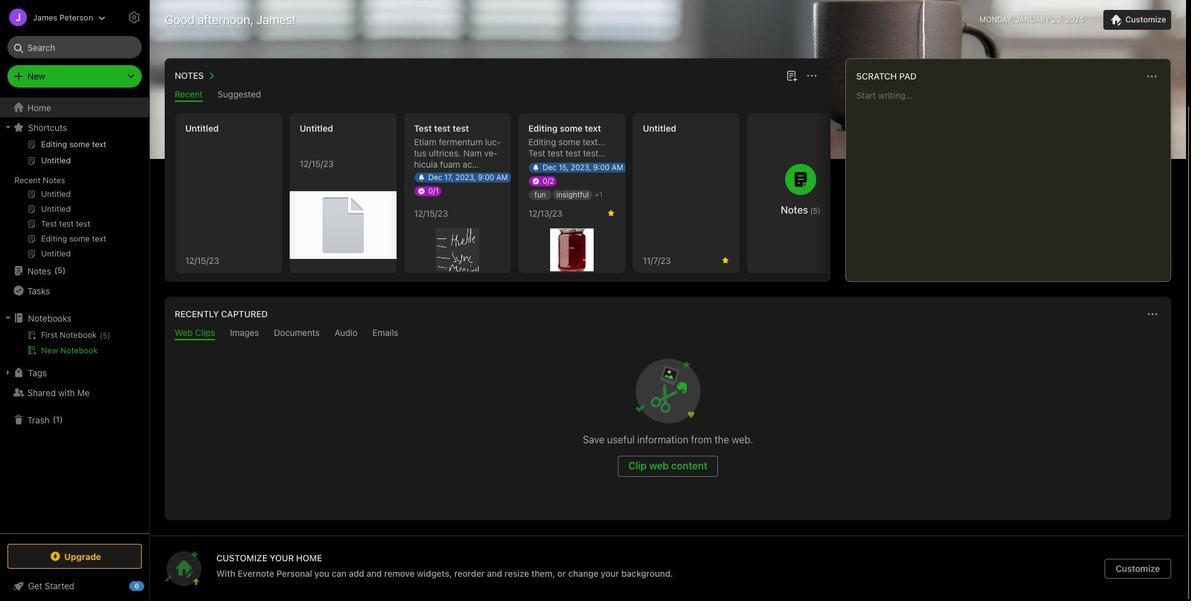 Task type: describe. For each thing, give the bounding box(es) containing it.
notebooks
[[28, 313, 72, 324]]

17,
[[444, 173, 453, 182]]

recent notes group
[[0, 137, 149, 266]]

james peterson
[[33, 12, 93, 22]]

captured
[[221, 309, 268, 320]]

15,
[[559, 163, 569, 172]]

2023, for tus
[[456, 173, 476, 182]]

web.
[[732, 435, 753, 446]]

2 editing from the top
[[528, 137, 556, 147]]

0 vertical spatial 5
[[813, 206, 818, 216]]

2 and from the left
[[487, 569, 502, 579]]

new for new
[[27, 71, 45, 81]]

tags
[[28, 368, 47, 378]]

notes inside button
[[175, 70, 204, 81]]

customize your home with evernote personal you can add and remove widgets, reorder and resize them, or change your background.
[[216, 553, 673, 579]]

ac,
[[414, 204, 426, 214]]

from
[[691, 435, 712, 446]]

new notebook group
[[0, 328, 149, 363]]

shortcuts
[[28, 122, 67, 133]]

content
[[671, 461, 708, 472]]

me
[[77, 388, 90, 398]]

cursus
[[463, 204, 489, 214]]

january
[[1016, 15, 1050, 24]]

0 horizontal spatial thumbnail image
[[290, 191, 397, 259]]

+1
[[595, 190, 603, 200]]

pad
[[899, 71, 917, 81]]

new notebook button
[[0, 343, 149, 358]]

good afternoon, james!
[[165, 12, 296, 27]]

information
[[637, 435, 688, 446]]

images tab
[[230, 328, 259, 341]]

them,
[[531, 569, 555, 579]]

amiright
[[577, 170, 610, 181]]

upgrade button
[[7, 545, 142, 569]]

( 5 )
[[100, 331, 110, 341]]

images
[[230, 328, 259, 338]]

tasks button
[[0, 281, 149, 301]]

customize
[[216, 553, 267, 564]]

with
[[216, 569, 235, 579]]

nam
[[463, 148, 482, 159]]

remove
[[384, 569, 415, 579]]

recently captured
[[175, 309, 268, 320]]

new button
[[7, 65, 142, 88]]

more actions image
[[805, 68, 820, 83]]

dec 17, 2023, 9:00 am
[[428, 173, 508, 182]]

world
[[551, 170, 575, 181]]

orci,
[[459, 182, 477, 192]]

get started
[[28, 581, 74, 592]]

thumbnail image for tus
[[436, 229, 479, 272]]

resize
[[505, 569, 529, 579]]

web clips
[[175, 328, 215, 338]]

notes inside group
[[43, 175, 65, 185]]

your
[[601, 569, 619, 579]]

scratch pad button
[[854, 69, 917, 84]]

am for tus
[[496, 173, 508, 182]]

more actions image for scratch pad
[[1145, 69, 1159, 84]]

the
[[715, 435, 729, 446]]

) inside new notebook group
[[107, 331, 110, 341]]

test inside the editing some text editing some text... test test test test test test test test test hello world amiright
[[528, 148, 545, 159]]

shortcuts button
[[0, 118, 149, 137]]

( inside new notebook group
[[100, 331, 103, 341]]

thumbnail image for test
[[550, 229, 594, 272]]

scratch
[[856, 71, 897, 81]]

2 vertical spatial 12/15/23
[[185, 255, 219, 266]]

settings image
[[127, 10, 142, 25]]

recently
[[175, 309, 219, 320]]

Help and Learning task checklist field
[[0, 577, 149, 597]]

tus
[[414, 137, 501, 159]]

trash
[[27, 415, 50, 426]]

peterson
[[60, 12, 93, 22]]

augue
[[414, 226, 439, 237]]

tags button
[[0, 363, 149, 383]]

5 inside new notebook group
[[103, 331, 107, 341]]

9:00 for test
[[593, 163, 610, 172]]

Start writing… text field
[[856, 90, 1170, 272]]

0 vertical spatial some
[[560, 123, 583, 134]]

12/13/23
[[528, 208, 563, 219]]

click to collapse image
[[145, 579, 154, 594]]

recent tab
[[175, 89, 203, 102]]

monday, january 29, 2024
[[980, 15, 1084, 24]]

dec for tus
[[428, 173, 442, 182]]

james
[[33, 12, 57, 22]]

with
[[58, 388, 75, 398]]

emails
[[372, 328, 398, 338]]

29,
[[1052, 15, 1063, 24]]

11/7/23
[[643, 255, 671, 266]]

save useful information from the web.
[[583, 435, 753, 446]]

6
[[135, 583, 139, 591]]

recently captured button
[[172, 307, 268, 322]]

tab list for notes
[[167, 89, 828, 102]]

dapibus
[[428, 204, 460, 214]]

1 and from the left
[[367, 569, 382, 579]]

9:00 for tus
[[478, 173, 494, 182]]

2024
[[1065, 15, 1084, 24]]

hello
[[528, 170, 549, 181]]

audio
[[335, 328, 358, 338]]

fun
[[535, 190, 546, 200]]

evernote
[[238, 569, 274, 579]]

widgets,
[[417, 569, 452, 579]]



Task type: locate. For each thing, give the bounding box(es) containing it.
new inside button
[[41, 346, 58, 356]]

untitled
[[185, 123, 219, 134], [300, 123, 333, 134], [643, 123, 676, 134]]

am right amiright on the top of the page
[[612, 163, 623, 172]]

9:00 down text...
[[593, 163, 610, 172]]

risus.
[[414, 215, 436, 226]]

1 horizontal spatial untitled
[[300, 123, 333, 134]]

2 horizontal spatial thumbnail image
[[550, 229, 594, 272]]

recent for recent
[[175, 89, 203, 99]]

dec up "0/2"
[[543, 163, 557, 172]]

notebooks link
[[0, 308, 149, 328]]

1 vertical spatial test
[[528, 148, 545, 159]]

thumbnail image
[[290, 191, 397, 259], [436, 229, 479, 272], [550, 229, 594, 272]]

ac
[[463, 159, 472, 170]]

0 horizontal spatial am
[[496, 173, 508, 182]]

0/1
[[428, 187, 439, 196]]

2 horizontal spatial untitled
[[643, 123, 676, 134]]

) inside "trash ( 1 )"
[[60, 415, 63, 425]]

0 vertical spatial am
[[612, 163, 623, 172]]

web clips tab
[[175, 328, 215, 341]]

vulputate.
[[448, 170, 488, 181]]

1 horizontal spatial recent
[[175, 89, 203, 99]]

etiam
[[414, 137, 436, 147]]

expand notebooks image
[[3, 313, 13, 323]]

notes
[[175, 70, 204, 81], [43, 175, 65, 185], [781, 205, 808, 216], [27, 266, 51, 276]]

dec for test
[[543, 163, 557, 172]]

1 vertical spatial dec
[[428, 173, 442, 182]]

purus
[[473, 193, 496, 203]]

test test test etiam fermentum luc tus ultrices. nam ve hicula fuam ac eleifend vulputate. mauris nisi orci, bibendum sed purus ac, dapibus cursus risus. proin maximus, augue qu...
[[414, 123, 501, 237]]

test up etiam
[[414, 123, 432, 134]]

0 vertical spatial more actions image
[[1145, 69, 1159, 84]]

home link
[[0, 98, 149, 118]]

1 vertical spatial customize button
[[1105, 560, 1171, 579]]

( inside "trash ( 1 )"
[[53, 415, 56, 425]]

12/15/23
[[300, 158, 334, 169], [414, 208, 448, 219], [185, 255, 219, 266]]

expand tags image
[[3, 368, 13, 378]]

documents
[[274, 328, 320, 338]]

ultrices.
[[429, 148, 461, 159]]

1 vertical spatial tab list
[[167, 328, 1169, 341]]

0 vertical spatial tab list
[[167, 89, 828, 102]]

hicula
[[414, 148, 498, 170]]

and left "resize"
[[487, 569, 502, 579]]

text
[[585, 123, 601, 134]]

tree containing home
[[0, 98, 149, 533]]

reorder
[[454, 569, 485, 579]]

1 horizontal spatial test
[[528, 148, 545, 159]]

proin
[[438, 215, 459, 226]]

1 vertical spatial more actions image
[[1145, 307, 1160, 322]]

0 vertical spatial notes ( 5 )
[[781, 205, 821, 216]]

and right add
[[367, 569, 382, 579]]

more actions field for scratch pad
[[1143, 68, 1161, 85]]

nisi
[[443, 182, 457, 192]]

save
[[583, 435, 605, 446]]

(
[[810, 206, 813, 216], [54, 266, 57, 276], [100, 331, 103, 341], [53, 415, 56, 425]]

1 tab list from the top
[[167, 89, 828, 102]]

recent for recent notes
[[14, 175, 41, 185]]

your
[[270, 553, 294, 564]]

web
[[175, 328, 193, 338]]

tasks
[[27, 286, 50, 296]]

background.
[[621, 569, 673, 579]]

web
[[649, 461, 669, 472]]

more actions field for recently captured
[[1144, 306, 1161, 323]]

recent down the notes button
[[175, 89, 203, 99]]

change
[[568, 569, 599, 579]]

9:00
[[593, 163, 610, 172], [478, 173, 494, 182]]

recent inside tab list
[[175, 89, 203, 99]]

More actions field
[[803, 67, 821, 85], [1143, 68, 1161, 85], [1144, 306, 1161, 323]]

1 vertical spatial 9:00
[[478, 173, 494, 182]]

notes ( 5 )
[[781, 205, 821, 216], [27, 266, 66, 276]]

sed
[[457, 193, 471, 203]]

1 vertical spatial customize
[[1116, 564, 1160, 574]]

or
[[557, 569, 566, 579]]

recent down shortcuts
[[14, 175, 41, 185]]

0 horizontal spatial 12/15/23
[[185, 255, 219, 266]]

2023, for test
[[571, 163, 591, 172]]

am
[[612, 163, 623, 172], [496, 173, 508, 182]]

mauris
[[414, 182, 441, 192]]

1 editing from the top
[[528, 123, 558, 134]]

0 vertical spatial customize
[[1125, 14, 1166, 24]]

0 vertical spatial test
[[414, 123, 432, 134]]

insightful
[[556, 190, 589, 200]]

9:00 right orci,
[[478, 173, 494, 182]]

and
[[367, 569, 382, 579], [487, 569, 502, 579]]

0 vertical spatial editing
[[528, 123, 558, 134]]

recent
[[175, 89, 203, 99], [14, 175, 41, 185]]

documents tab
[[274, 328, 320, 341]]

qu...
[[441, 226, 459, 237]]

1 vertical spatial recent
[[14, 175, 41, 185]]

dec left "17,"
[[428, 173, 442, 182]]

new
[[27, 71, 45, 81], [41, 346, 58, 356]]

dec
[[543, 163, 557, 172], [428, 173, 442, 182]]

0 vertical spatial 12/15/23
[[300, 158, 334, 169]]

1 vertical spatial new
[[41, 346, 58, 356]]

1 horizontal spatial notes ( 5 )
[[781, 205, 821, 216]]

text...
[[583, 137, 605, 147]]

1 horizontal spatial and
[[487, 569, 502, 579]]

notebook
[[60, 346, 98, 356]]

suggested tab
[[218, 89, 261, 102]]

audio tab
[[335, 328, 358, 341]]

1 horizontal spatial 9:00
[[593, 163, 610, 172]]

None search field
[[16, 36, 133, 58]]

some left text...
[[559, 137, 580, 147]]

1
[[56, 415, 60, 425]]

0 horizontal spatial 2023,
[[456, 173, 476, 182]]

emails tab
[[372, 328, 398, 341]]

can
[[332, 569, 346, 579]]

test
[[414, 123, 432, 134], [528, 148, 545, 159]]

new inside popup button
[[27, 71, 45, 81]]

0 horizontal spatial recent
[[14, 175, 41, 185]]

0 vertical spatial recent
[[175, 89, 203, 99]]

eleifend
[[414, 170, 446, 181]]

am for test
[[612, 163, 623, 172]]

2023, down ac
[[456, 173, 476, 182]]

started
[[45, 581, 74, 592]]

tab list for recently captured
[[167, 328, 1169, 341]]

2 horizontal spatial 5
[[813, 206, 818, 216]]

test up hello
[[528, 148, 545, 159]]

tree
[[0, 98, 149, 533]]

1 vertical spatial notes ( 5 )
[[27, 266, 66, 276]]

customize button
[[1104, 10, 1171, 30], [1105, 560, 1171, 579]]

get
[[28, 581, 42, 592]]

2 untitled from the left
[[300, 123, 333, 134]]

Search text field
[[16, 36, 133, 58]]

0 horizontal spatial 9:00
[[478, 173, 494, 182]]

1 vertical spatial 5
[[57, 266, 63, 276]]

0 vertical spatial 2023,
[[571, 163, 591, 172]]

1 vertical spatial am
[[496, 173, 508, 182]]

0 horizontal spatial test
[[414, 123, 432, 134]]

recent notes
[[14, 175, 65, 185]]

tab list containing recent
[[167, 89, 828, 102]]

2 vertical spatial 5
[[103, 331, 107, 341]]

monday,
[[980, 15, 1013, 24]]

0 vertical spatial dec
[[543, 163, 557, 172]]

0 horizontal spatial and
[[367, 569, 382, 579]]

new up tags
[[41, 346, 58, 356]]

scratch pad
[[856, 71, 917, 81]]

0/2
[[543, 177, 554, 186]]

new up home
[[27, 71, 45, 81]]

bibendum
[[414, 193, 454, 203]]

home
[[296, 553, 322, 564]]

more actions image for recently captured
[[1145, 307, 1160, 322]]

2 tab list from the top
[[167, 328, 1169, 341]]

recent inside group
[[14, 175, 41, 185]]

upgrade
[[64, 552, 101, 562]]

clip web content
[[628, 461, 708, 472]]

0 vertical spatial customize button
[[1104, 10, 1171, 30]]

1 horizontal spatial dec
[[543, 163, 557, 172]]

some left text
[[560, 123, 583, 134]]

0 horizontal spatial notes ( 5 )
[[27, 266, 66, 276]]

trash ( 1 )
[[27, 415, 63, 426]]

clip web content button
[[618, 456, 718, 477]]

dec 15, 2023, 9:00 am
[[543, 163, 623, 172]]

am down ve
[[496, 173, 508, 182]]

1 vertical spatial 2023,
[[456, 173, 476, 182]]

editing some text editing some text... test test test test test test test test test hello world amiright
[[528, 123, 615, 181]]

1 horizontal spatial 2023,
[[571, 163, 591, 172]]

1 horizontal spatial thumbnail image
[[436, 229, 479, 272]]

test inside test test test etiam fermentum luc tus ultrices. nam ve hicula fuam ac eleifend vulputate. mauris nisi orci, bibendum sed purus ac, dapibus cursus risus. proin maximus, augue qu...
[[414, 123, 432, 134]]

clips
[[195, 328, 215, 338]]

shared with me
[[27, 388, 90, 398]]

1 vertical spatial editing
[[528, 137, 556, 147]]

Account field
[[0, 5, 106, 30]]

0 horizontal spatial dec
[[428, 173, 442, 182]]

new notebook
[[41, 346, 98, 356]]

more actions image
[[1145, 69, 1159, 84], [1145, 307, 1160, 322]]

1 untitled from the left
[[185, 123, 219, 134]]

0 horizontal spatial 5
[[57, 266, 63, 276]]

new for new notebook
[[41, 346, 58, 356]]

notes button
[[172, 68, 219, 83]]

1 horizontal spatial am
[[612, 163, 623, 172]]

0 horizontal spatial untitled
[[185, 123, 219, 134]]

1 horizontal spatial 12/15/23
[[300, 158, 334, 169]]

tab list containing web clips
[[167, 328, 1169, 341]]

0 vertical spatial new
[[27, 71, 45, 81]]

2023, right 15,
[[571, 163, 591, 172]]

some
[[560, 123, 583, 134], [559, 137, 580, 147]]

you
[[314, 569, 329, 579]]

1 horizontal spatial 5
[[103, 331, 107, 341]]

2 horizontal spatial 12/15/23
[[414, 208, 448, 219]]

3 untitled from the left
[[643, 123, 676, 134]]

tab list
[[167, 89, 828, 102], [167, 328, 1169, 341]]

1 vertical spatial 12/15/23
[[414, 208, 448, 219]]

1 vertical spatial some
[[559, 137, 580, 147]]

0 vertical spatial 9:00
[[593, 163, 610, 172]]

shared with me link
[[0, 383, 149, 403]]

notes ( 5 ) inside tree
[[27, 266, 66, 276]]

clip
[[628, 461, 647, 472]]



Task type: vqa. For each thing, say whether or not it's contained in the screenshot.
the Suggested
yes



